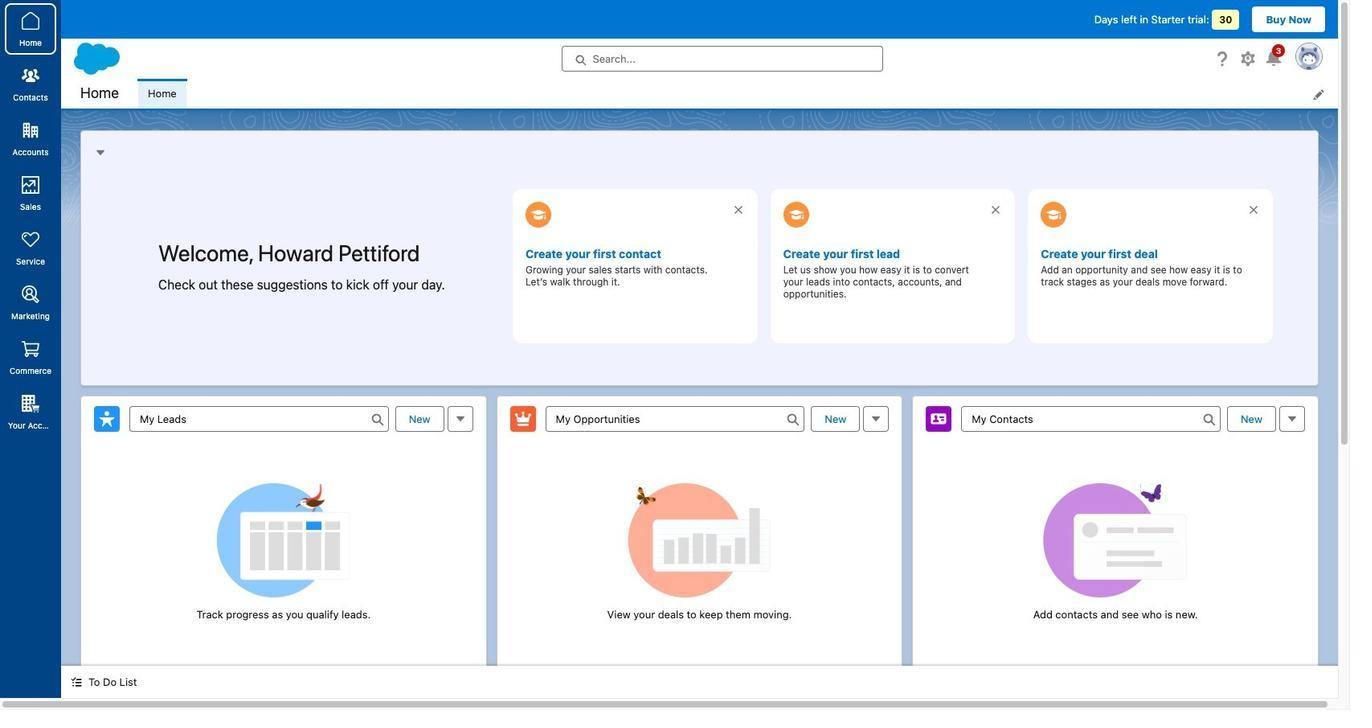 Task type: vqa. For each thing, say whether or not it's contained in the screenshot.
first text default icon from left
no



Task type: describe. For each thing, give the bounding box(es) containing it.
1 select an option text field from the left
[[129, 406, 389, 431]]

2 select an option text field from the left
[[546, 406, 805, 431]]



Task type: locate. For each thing, give the bounding box(es) containing it.
0 horizontal spatial select an option text field
[[129, 406, 389, 431]]

Select an Option text field
[[129, 406, 389, 431], [546, 406, 805, 431]]

1 horizontal spatial select an option text field
[[546, 406, 805, 431]]

list
[[138, 79, 1339, 109]]

text default image
[[71, 676, 82, 688]]



